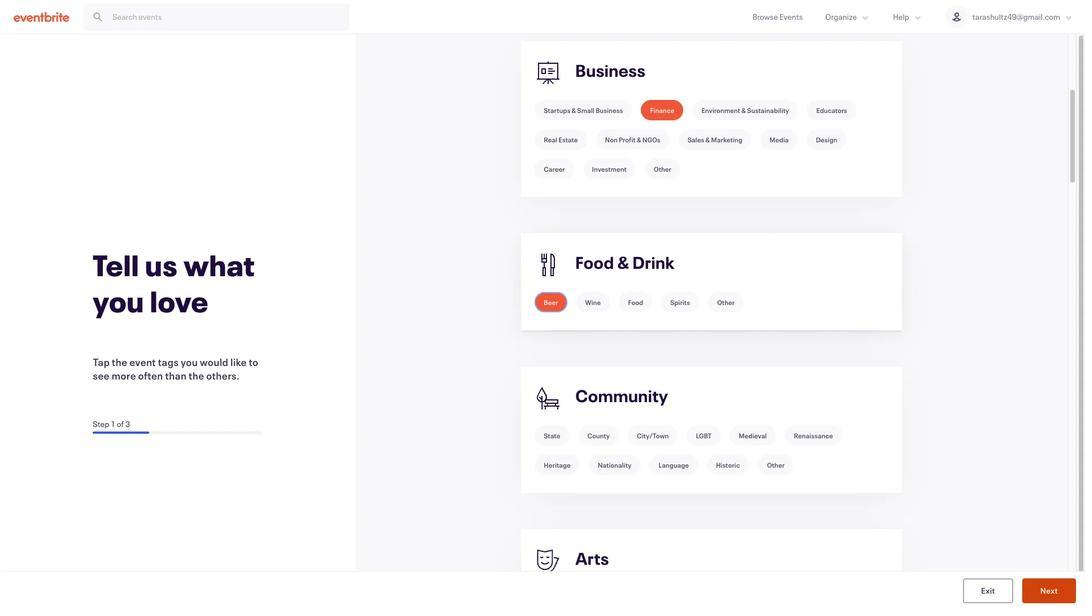 Task type: locate. For each thing, give the bounding box(es) containing it.
beer button
[[535, 292, 568, 313]]

2 horizontal spatial other
[[768, 461, 785, 470]]

business right small
[[596, 106, 623, 115]]

educators button
[[808, 100, 857, 120]]

other for the middle other button
[[718, 298, 735, 307]]

sales & marketing
[[688, 135, 743, 144]]

other button down medieval button
[[759, 455, 794, 476]]

business
[[576, 60, 646, 82], [596, 106, 623, 115]]

& right sales
[[706, 135, 710, 144]]

1 vertical spatial other button
[[709, 292, 744, 313]]

sustainability
[[748, 106, 790, 115]]

design
[[816, 135, 838, 144]]

1 horizontal spatial the
[[189, 369, 204, 383]]

1 vertical spatial other
[[718, 298, 735, 307]]

0 horizontal spatial other button
[[645, 159, 681, 179]]

& inside button
[[572, 106, 576, 115]]

other right spirits button
[[718, 298, 735, 307]]

finance
[[651, 106, 675, 115]]

nationality button
[[589, 455, 641, 476]]

spirits button
[[662, 292, 700, 313]]

heritage button
[[535, 455, 580, 476]]

the
[[112, 355, 128, 369], [189, 369, 204, 383]]

0 horizontal spatial you
[[93, 282, 144, 320]]

0 horizontal spatial the
[[112, 355, 128, 369]]

more
[[112, 369, 136, 383]]

spirits
[[671, 298, 691, 307]]

other
[[654, 165, 672, 174], [718, 298, 735, 307], [768, 461, 785, 470]]

non
[[605, 135, 618, 144]]

us
[[145, 246, 178, 284]]

you right tags on the bottom left of the page
[[181, 355, 198, 369]]

2 horizontal spatial other button
[[759, 455, 794, 476]]

0 horizontal spatial food
[[576, 252, 615, 274]]

other down medieval button
[[768, 461, 785, 470]]

other button right spirits button
[[709, 292, 744, 313]]

eventbrite image
[[14, 11, 70, 22]]

food & drink
[[576, 252, 675, 274]]

other button
[[645, 159, 681, 179], [709, 292, 744, 313], [759, 455, 794, 476]]

tap
[[93, 355, 110, 369]]

0 horizontal spatial other
[[654, 165, 672, 174]]

estate
[[559, 135, 578, 144]]

other button down ngos
[[645, 159, 681, 179]]

others.
[[206, 369, 240, 383]]

& for environment & sustainability
[[742, 106, 747, 115]]

you inside tell us what you love
[[93, 282, 144, 320]]

county
[[588, 432, 610, 441]]

wine button
[[577, 292, 610, 313]]

& left small
[[572, 106, 576, 115]]

1 vertical spatial you
[[181, 355, 198, 369]]

medieval button
[[730, 426, 776, 446]]

other down ngos
[[654, 165, 672, 174]]

& for sales & marketing
[[706, 135, 710, 144]]

you left us
[[93, 282, 144, 320]]

city/town button
[[628, 426, 678, 446]]

tell
[[93, 246, 139, 284]]

finance button
[[641, 100, 684, 120]]

step 1 of 3
[[93, 419, 130, 430]]

food inside 'food' button
[[628, 298, 644, 307]]

the right tap
[[112, 355, 128, 369]]

sales & marketing button
[[679, 130, 752, 150]]

business up small
[[576, 60, 646, 82]]

marketing
[[712, 135, 743, 144]]

beer
[[544, 298, 559, 307]]

real estate button
[[535, 130, 587, 150]]

nationality
[[598, 461, 632, 470]]

food
[[576, 252, 615, 274], [628, 298, 644, 307]]

tarashultz49@gmail.com
[[973, 11, 1061, 22]]

0 vertical spatial you
[[93, 282, 144, 320]]

you
[[93, 282, 144, 320], [181, 355, 198, 369]]

0 vertical spatial other
[[654, 165, 672, 174]]

startups
[[544, 106, 571, 115]]

2 vertical spatial other
[[768, 461, 785, 470]]

food down 'food & drink'
[[628, 298, 644, 307]]

0 vertical spatial other button
[[645, 159, 681, 179]]

next
[[1041, 586, 1059, 596]]

1 horizontal spatial food
[[628, 298, 644, 307]]

state button
[[535, 426, 570, 446]]

other for the bottommost other button
[[768, 461, 785, 470]]

& for food & drink
[[618, 252, 630, 274]]

1 vertical spatial business
[[596, 106, 623, 115]]

& inside 'button'
[[742, 106, 747, 115]]

heritage
[[544, 461, 571, 470]]

the right than
[[189, 369, 204, 383]]

1 horizontal spatial you
[[181, 355, 198, 369]]

food button
[[619, 292, 653, 313]]

renaissance
[[795, 432, 834, 441]]

& left drink
[[618, 252, 630, 274]]

& right profit at top right
[[637, 135, 642, 144]]

& right environment
[[742, 106, 747, 115]]

browse events link
[[742, 0, 815, 33]]

&
[[572, 106, 576, 115], [742, 106, 747, 115], [637, 135, 642, 144], [706, 135, 710, 144], [618, 252, 630, 274]]

0 vertical spatial food
[[576, 252, 615, 274]]

food up wine 'button'
[[576, 252, 615, 274]]

1 horizontal spatial other
[[718, 298, 735, 307]]

1 vertical spatial food
[[628, 298, 644, 307]]

media button
[[761, 130, 798, 150]]

non profit & ngos button
[[596, 130, 670, 150]]

browse
[[753, 11, 779, 22]]



Task type: vqa. For each thing, say whether or not it's contained in the screenshot.
'Browse Events'
yes



Task type: describe. For each thing, give the bounding box(es) containing it.
would
[[200, 355, 229, 369]]

community
[[576, 385, 669, 407]]

ngos
[[643, 135, 661, 144]]

like
[[231, 355, 247, 369]]

1 horizontal spatial other button
[[709, 292, 744, 313]]

renaissance button
[[785, 426, 843, 446]]

environment & sustainability button
[[693, 100, 799, 120]]

state
[[544, 432, 561, 441]]

arts
[[576, 548, 610, 570]]

county button
[[579, 426, 619, 446]]

see
[[93, 369, 110, 383]]

you inside "tap the event tags you would like to see more often than the others."
[[181, 355, 198, 369]]

environment
[[702, 106, 741, 115]]

environment & sustainability
[[702, 106, 790, 115]]

step
[[93, 419, 109, 430]]

1
[[111, 419, 116, 430]]

investment button
[[583, 159, 636, 179]]

of
[[117, 419, 124, 430]]

browse events
[[753, 11, 803, 22]]

organize
[[826, 11, 858, 22]]

medieval
[[739, 432, 767, 441]]

wine
[[586, 298, 601, 307]]

design button
[[807, 130, 847, 150]]

progressbar progress bar
[[93, 432, 263, 434]]

next button
[[1023, 579, 1077, 604]]

drink
[[633, 252, 675, 274]]

language
[[659, 461, 689, 470]]

real
[[544, 135, 558, 144]]

help link
[[882, 0, 935, 33]]

career
[[544, 165, 565, 174]]

tags
[[158, 355, 179, 369]]

love
[[150, 282, 209, 320]]

city/town
[[637, 432, 669, 441]]

non profit & ngos
[[605, 135, 661, 144]]

event
[[130, 355, 156, 369]]

tarashultz49@gmail.com link
[[935, 0, 1086, 33]]

organize link
[[815, 0, 882, 33]]

real estate
[[544, 135, 578, 144]]

progressbar image
[[93, 432, 149, 434]]

investment
[[592, 165, 627, 174]]

tell us what you love
[[93, 246, 255, 320]]

what
[[184, 246, 255, 284]]

language button
[[650, 455, 698, 476]]

historic
[[717, 461, 740, 470]]

startups & small business button
[[535, 100, 632, 120]]

food for food
[[628, 298, 644, 307]]

exit
[[982, 586, 996, 596]]

help
[[894, 11, 910, 22]]

tap the event tags you would like to see more often than the others.
[[93, 355, 259, 383]]

0 vertical spatial business
[[576, 60, 646, 82]]

events
[[780, 11, 803, 22]]

profit
[[619, 135, 636, 144]]

lgbt button
[[687, 426, 721, 446]]

& for startups & small business
[[572, 106, 576, 115]]

business inside button
[[596, 106, 623, 115]]

3
[[125, 419, 130, 430]]

media
[[770, 135, 789, 144]]

startups & small business
[[544, 106, 623, 115]]

historic button
[[707, 455, 749, 476]]

lgbt
[[696, 432, 712, 441]]

to
[[249, 355, 259, 369]]

small
[[578, 106, 595, 115]]

often
[[138, 369, 163, 383]]

exit button
[[964, 579, 1014, 604]]

educators
[[817, 106, 848, 115]]

2 vertical spatial other button
[[759, 455, 794, 476]]

other for the topmost other button
[[654, 165, 672, 174]]

career button
[[535, 159, 574, 179]]

food for food & drink
[[576, 252, 615, 274]]

than
[[165, 369, 187, 383]]

sales
[[688, 135, 705, 144]]



